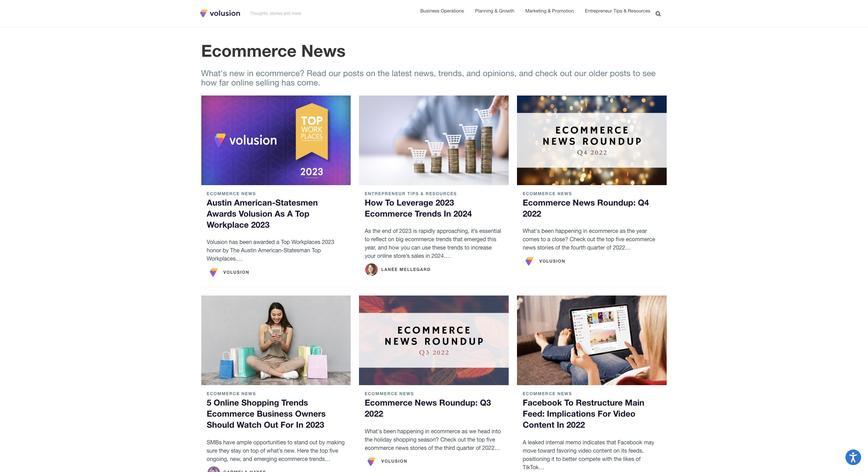 Task type: describe. For each thing, give the bounding box(es) containing it.
0 vertical spatial trends
[[436, 236, 452, 243]]

news for ecommerce news austin american-statesmen awards volusion as a top workplace 2023
[[241, 191, 256, 196]]

owners
[[295, 409, 326, 419]]

year,
[[365, 245, 376, 251]]

what's for ecommerce news roundup: q3 2022
[[365, 429, 382, 435]]

ample
[[237, 440, 252, 446]]

video
[[578, 448, 592, 454]]

news inside the 'what's been happening in ecommerce as the year comes to a close? check out the top five ecommerce news stories of the fourth quarter of 2022…'
[[523, 245, 536, 251]]

end
[[382, 228, 391, 234]]

ecommerce up third
[[431, 429, 460, 435]]

as for ecommerce news roundup: q3 2022
[[462, 429, 468, 435]]

news inside what's been happening in ecommerce as we head into the holiday shopping season? check out the top five ecommerce news stories of the third quarter of 2022…
[[396, 445, 409, 451]]

facebook to restructure main feed: implications for video content in 2022 image
[[517, 296, 667, 386]]

volusion link for ecommerce news roundup: q3 2022
[[365, 455, 407, 469]]

with
[[602, 456, 612, 463]]

news,
[[414, 68, 436, 78]]

news for ecommerce news 5 online shopping trends ecommerce business owners should watch out for in 2023
[[241, 392, 256, 397]]

on inside "a leaked internal memo indicates that facebook may move toward favoring video content on its feeds, positioning it to better compete with the likes of tiktok…"
[[613, 448, 620, 454]]

its
[[621, 448, 627, 454]]

resources for entrepreneur tips & resources how to leverage 2023 ecommerce trends in 2024
[[426, 191, 457, 196]]

opportunities
[[253, 440, 286, 446]]

marketing & promotion link
[[525, 7, 574, 15]]

the inside "a leaked internal memo indicates that facebook may move toward favoring video content on its feeds, positioning it to better compete with the likes of tiktok…"
[[614, 456, 622, 463]]

1 vertical spatial top
[[281, 239, 290, 245]]

top inside what's been happening in ecommerce as we head into the holiday shopping season? check out the top five ecommerce news stories of the third quarter of 2022…
[[477, 437, 485, 443]]

resources for entrepreneur tips & resources
[[628, 8, 650, 14]]

favoring
[[557, 448, 577, 454]]

and right trends,
[[466, 68, 481, 78]]

happening for ecommerce news roundup: q3 2022
[[397, 429, 424, 435]]

statesman
[[284, 247, 310, 254]]

what's inside what's new in ecommerce? read our posts on the latest news, trends, and opinions, and check out our older posts to see how far online selling has come.
[[201, 68, 227, 78]]

increase
[[471, 245, 492, 251]]

toward
[[538, 448, 555, 454]]

smbs have ample opportunities to stand out by making sure they stay on top of what's new. here the top five ongoing, new, and emerging ecommerce trends…
[[207, 440, 345, 463]]

american- inside the 'ecommerce news austin american-statesmen awards volusion as a top workplace 2023'
[[234, 198, 275, 208]]

how inside what's new in ecommerce? read our posts on the latest news, trends, and opinions, and check out our older posts to see how far online selling has come.
[[201, 77, 217, 87]]

of inside as the end of 2023 is rapidly approaching, it's essential to reflect on big ecommerce trends that emerged this year, and how you can use these trends to increase your online store's sales in 2024.…
[[393, 228, 398, 234]]

ecommerce inside smbs have ample opportunities to stand out by making sure they stay on top of what's new. here the top five ongoing, new, and emerging ecommerce trends…
[[278, 456, 308, 463]]

workplaces.…
[[207, 256, 243, 262]]

how
[[365, 198, 383, 208]]

in inside ecommerce news 5 online shopping trends ecommerce business owners should watch out for in 2023
[[296, 420, 303, 430]]

five inside the 'what's been happening in ecommerce as the year comes to a close? check out the top five ecommerce news stories of the fourth quarter of 2022…'
[[616, 236, 624, 243]]

better
[[563, 456, 577, 463]]

austin inside the 'ecommerce news austin american-statesmen awards volusion as a top workplace 2023'
[[207, 198, 232, 208]]

five inside what's been happening in ecommerce as we head into the holiday shopping season? check out the top five ecommerce news stories of the third quarter of 2022…
[[487, 437, 495, 443]]

1 posts from the left
[[343, 68, 364, 78]]

volusion for austin american-statesmen awards volusion as a top workplace 2023
[[223, 270, 249, 275]]

planning & growth
[[475, 8, 514, 13]]

smbs
[[207, 440, 222, 446]]

growth
[[499, 8, 514, 13]]

shopping
[[241, 398, 279, 408]]

in inside what's new in ecommerce? read our posts on the latest news, trends, and opinions, and check out our older posts to see how far online selling has come.
[[247, 68, 254, 78]]

by inside volusion has been awarded a top workplaces 2023 honor by the austin american-statesman top workplaces.…
[[223, 247, 229, 254]]

trends inside the 'entrepreneur tips & resources how to leverage 2023 ecommerce trends in 2024'
[[415, 209, 441, 219]]

selling
[[256, 77, 279, 87]]

emerged
[[464, 236, 486, 243]]

we
[[469, 429, 476, 435]]

out inside what's been happening in ecommerce as we head into the holiday shopping season? check out the top five ecommerce news stories of the third quarter of 2022…
[[458, 437, 466, 443]]

what's
[[267, 448, 283, 454]]

news for ecommerce news
[[301, 40, 346, 60]]

out inside what's new in ecommerce? read our posts on the latest news, trends, and opinions, and check out our older posts to see how far online selling has come.
[[560, 68, 572, 78]]

and left more.
[[283, 11, 290, 16]]

big
[[396, 236, 404, 243]]

in inside ecommerce news facebook to restructure main feed: implications for video content in 2022
[[557, 420, 564, 430]]

for
[[281, 420, 294, 430]]

read
[[307, 68, 326, 78]]

happening for ecommerce news roundup: q4 2022
[[555, 228, 582, 234]]

have
[[223, 440, 235, 446]]

your
[[365, 253, 376, 259]]

should
[[207, 420, 234, 430]]

it
[[552, 456, 555, 463]]

ecommerce down ecommerce news ecommerce news roundup: q4 2022
[[589, 228, 618, 234]]

been inside volusion has been awarded a top workplaces 2023 honor by the austin american-statesman top workplaces.…
[[239, 239, 252, 245]]

2024
[[453, 209, 472, 219]]

may
[[644, 440, 654, 446]]

ecommerce news 5 online shopping trends ecommerce business owners should watch out for in 2023
[[207, 392, 326, 430]]

american- inside volusion has been awarded a top workplaces 2023 honor by the austin american-statesman top workplaces.…
[[258, 247, 284, 254]]

holiday
[[374, 437, 392, 443]]

it's
[[471, 228, 478, 234]]

opinions,
[[483, 68, 517, 78]]

main
[[625, 398, 644, 408]]

ecommerce inside as the end of 2023 is rapidly approaching, it's essential to reflect on big ecommerce trends that emerged this year, and how you can use these trends to increase your online store's sales in 2024.…
[[405, 236, 434, 243]]

on inside as the end of 2023 is rapidly approaching, it's essential to reflect on big ecommerce trends that emerged this year, and how you can use these trends to increase your online store's sales in 2024.…
[[388, 236, 394, 243]]

out
[[264, 420, 278, 430]]

leverage
[[397, 198, 433, 208]]

online
[[214, 398, 239, 408]]

1 our from the left
[[329, 68, 341, 78]]

these
[[432, 245, 446, 251]]

making
[[327, 440, 345, 446]]

of inside "a leaked internal memo indicates that facebook may move toward favoring video content on its feeds, positioning it to better compete with the likes of tiktok…"
[[636, 456, 641, 463]]

been for ecommerce news roundup: q4 2022
[[542, 228, 554, 234]]

as the end of 2023 is rapidly approaching, it's essential to reflect on big ecommerce trends that emerged this year, and how you can use these trends to increase your online store's sales in 2024.…
[[365, 228, 501, 259]]

of right fourth
[[607, 245, 611, 251]]

& inside entrepreneur tips & resources link
[[624, 8, 627, 14]]

as
[[365, 228, 371, 234]]

facebook inside "a leaked internal memo indicates that facebook may move toward favoring video content on its feeds, positioning it to better compete with the likes of tiktok…"
[[618, 440, 642, 446]]

sure
[[207, 448, 217, 454]]

internal
[[546, 440, 564, 446]]

news for ecommerce news ecommerce news roundup: q3 2022
[[399, 392, 414, 397]]

entrepreneur tips & resources how to leverage 2023 ecommerce trends in 2024
[[365, 191, 472, 219]]

volusion inside the 'ecommerce news austin american-statesmen awards volusion as a top workplace 2023'
[[239, 209, 272, 219]]

ecommerce news roundup: q4 2022 image
[[517, 96, 667, 185]]

season?
[[418, 437, 439, 443]]

has inside volusion has been awarded a top workplaces 2023 honor by the austin american-statesman top workplaces.…
[[229, 239, 238, 245]]

to inside the 'what's been happening in ecommerce as the year comes to a close? check out the top five ecommerce news stories of the fourth quarter of 2022…'
[[541, 236, 546, 243]]

check inside what's been happening in ecommerce as we head into the holiday shopping season? check out the top five ecommerce news stories of the third quarter of 2022…
[[440, 437, 456, 443]]

2 posts from the left
[[610, 68, 631, 78]]

the inside what's new in ecommerce? read our posts on the latest news, trends, and opinions, and check out our older posts to see how far online selling has come.
[[378, 68, 389, 78]]

to down emerged at the right bottom of page
[[465, 245, 470, 251]]

volusion link for austin american-statesmen awards volusion as a top workplace 2023
[[207, 266, 249, 280]]

1 horizontal spatial business
[[420, 8, 439, 13]]

positioning
[[523, 456, 550, 463]]

watch
[[237, 420, 262, 430]]

ecommerce news facebook to restructure main feed: implications for video content in 2022
[[523, 392, 644, 430]]

business inside ecommerce news 5 online shopping trends ecommerce business owners should watch out for in 2023
[[257, 409, 293, 419]]

out inside smbs have ample opportunities to stand out by making sure they stay on top of what's new. here the top five ongoing, new, and emerging ecommerce trends…
[[309, 440, 317, 446]]

use
[[422, 245, 431, 251]]

head
[[478, 429, 490, 435]]

2022 inside ecommerce news facebook to restructure main feed: implications for video content in 2022
[[567, 420, 585, 430]]

what's new in ecommerce? read our posts on the latest news, trends, and opinions, and check out our older posts to see how far online selling has come.
[[201, 68, 656, 87]]

you
[[401, 245, 410, 251]]

what's been happening in ecommerce as the year comes to a close? check out the top five ecommerce news stories of the fourth quarter of 2022…
[[523, 228, 655, 251]]

mellegard
[[400, 267, 431, 272]]

workplaces
[[291, 239, 320, 245]]

out inside the 'what's been happening in ecommerce as the year comes to a close? check out the top five ecommerce news stories of the fourth quarter of 2022…'
[[587, 236, 595, 243]]

quarter inside what's been happening in ecommerce as we head into the holiday shopping season? check out the top five ecommerce news stories of the third quarter of 2022…
[[457, 445, 474, 451]]

content
[[523, 420, 555, 430]]

2023 inside ecommerce news 5 online shopping trends ecommerce business owners should watch out for in 2023
[[306, 420, 324, 430]]

of down season?
[[428, 445, 433, 451]]

roundup: for q3
[[439, 398, 478, 408]]

ecommerce inside the 'entrepreneur tips & resources how to leverage 2023 ecommerce trends in 2024'
[[365, 209, 412, 219]]

comes
[[523, 236, 539, 243]]

to inside what's new in ecommerce? read our posts on the latest news, trends, and opinions, and check out our older posts to see how far online selling has come.
[[633, 68, 640, 78]]

the inside as the end of 2023 is rapidly approaching, it's essential to reflect on big ecommerce trends that emerged this year, and how you can use these trends to increase your online store's sales in 2024.…
[[373, 228, 380, 234]]

business operations link
[[420, 7, 464, 15]]

new,
[[230, 456, 241, 463]]

sales
[[411, 253, 424, 259]]

statesmen
[[275, 198, 318, 208]]

likes
[[623, 456, 634, 463]]

by inside smbs have ample opportunities to stand out by making sure they stay on top of what's new. here the top five ongoing, new, and emerging ecommerce trends…
[[319, 440, 325, 446]]

2022… inside the 'what's been happening in ecommerce as the year comes to a close? check out the top five ecommerce news stories of the fourth quarter of 2022…'
[[613, 245, 631, 251]]

stand
[[294, 440, 308, 446]]

stories inside what's been happening in ecommerce as we head into the holiday shopping season? check out the top five ecommerce news stories of the third quarter of 2022…
[[410, 445, 427, 451]]

move
[[523, 448, 536, 454]]

online inside what's new in ecommerce? read our posts on the latest news, trends, and opinions, and check out our older posts to see how far online selling has come.
[[231, 77, 253, 87]]

volusion inside volusion has been awarded a top workplaces 2023 honor by the austin american-statesman top workplaces.…
[[207, 239, 228, 245]]

2 vertical spatial top
[[312, 247, 321, 254]]

memo
[[566, 440, 581, 446]]



Task type: locate. For each thing, give the bounding box(es) containing it.
0 vertical spatial 2022…
[[613, 245, 631, 251]]

2 vertical spatial been
[[384, 429, 396, 435]]

0 vertical spatial been
[[542, 228, 554, 234]]

volusion for ecommerce news roundup: q4 2022
[[539, 259, 565, 264]]

0 vertical spatial austin
[[207, 198, 232, 208]]

2 horizontal spatial top
[[312, 247, 321, 254]]

ecommerce down new.
[[278, 456, 308, 463]]

5
[[207, 398, 211, 408]]

out right season?
[[458, 437, 466, 443]]

& left "growth"
[[495, 8, 498, 13]]

entrepreneur inside the 'entrepreneur tips & resources how to leverage 2023 ecommerce trends in 2024'
[[365, 191, 406, 196]]

volusion link
[[523, 255, 565, 269], [207, 266, 249, 280], [365, 455, 407, 469]]

news down comes
[[523, 245, 536, 251]]

content
[[593, 448, 612, 454]]

0 horizontal spatial volusion link
[[207, 266, 249, 280]]

1 horizontal spatial has
[[282, 77, 295, 87]]

2 horizontal spatial been
[[542, 228, 554, 234]]

2022 for ecommerce news roundup: q3 2022
[[365, 409, 383, 419]]

of down the close?
[[555, 245, 560, 251]]

& inside planning & growth link
[[495, 8, 498, 13]]

1 vertical spatial trends
[[281, 398, 308, 408]]

2022… inside what's been happening in ecommerce as we head into the holiday shopping season? check out the top five ecommerce news stories of the third quarter of 2022…
[[482, 445, 500, 451]]

0 horizontal spatial as
[[275, 209, 285, 219]]

0 horizontal spatial by
[[223, 247, 229, 254]]

can
[[411, 245, 420, 251]]

of right end
[[393, 228, 398, 234]]

what's up comes
[[523, 228, 540, 234]]

1 horizontal spatial online
[[377, 253, 392, 259]]

essential
[[479, 228, 501, 234]]

and down reflect
[[378, 245, 387, 251]]

top down statesmen at the top of page
[[295, 209, 309, 219]]

entrepreneur tips & resources link
[[585, 7, 650, 15]]

2 vertical spatial 2022
[[567, 420, 585, 430]]

in inside the 'what's been happening in ecommerce as the year comes to a close? check out the top five ecommerce news stories of the fourth quarter of 2022…'
[[583, 228, 587, 234]]

posts
[[343, 68, 364, 78], [610, 68, 631, 78]]

news inside the 'ecommerce news austin american-statesmen awards volusion as a top workplace 2023'
[[241, 191, 256, 196]]

new
[[229, 68, 245, 78]]

2023 up 2024
[[436, 198, 454, 208]]

1 horizontal spatial resources
[[628, 8, 650, 14]]

2 vertical spatial what's
[[365, 429, 382, 435]]

a inside the 'ecommerce news austin american-statesmen awards volusion as a top workplace 2023'
[[287, 209, 293, 219]]

to right how
[[385, 198, 394, 208]]

to right comes
[[541, 236, 546, 243]]

2 horizontal spatial a
[[547, 236, 550, 243]]

0 horizontal spatial that
[[453, 236, 463, 243]]

as inside the 'ecommerce news austin american-statesmen awards volusion as a top workplace 2023'
[[275, 209, 285, 219]]

1 horizontal spatial top
[[295, 209, 309, 219]]

operations
[[441, 8, 464, 13]]

in inside the 'entrepreneur tips & resources how to leverage 2023 ecommerce trends in 2024'
[[444, 209, 451, 219]]

on left big
[[388, 236, 394, 243]]

been inside what's been happening in ecommerce as we head into the holiday shopping season? check out the top five ecommerce news stories of the third quarter of 2022…
[[384, 429, 396, 435]]

quarter inside the 'what's been happening in ecommerce as the year comes to a close? check out the top five ecommerce news stories of the fourth quarter of 2022…'
[[587, 245, 605, 251]]

check
[[570, 236, 586, 243], [440, 437, 456, 443]]

lanée
[[381, 267, 398, 272]]

ecommerce up can
[[405, 236, 434, 243]]

of down we
[[476, 445, 481, 451]]

how left far
[[201, 77, 217, 87]]

new.
[[284, 448, 296, 454]]

volusion link down holiday
[[365, 455, 407, 469]]

happening inside what's been happening in ecommerce as we head into the holiday shopping season? check out the top five ecommerce news stories of the third quarter of 2022…
[[397, 429, 424, 435]]

business up out
[[257, 409, 293, 419]]

0 horizontal spatial entrepreneur
[[365, 191, 406, 196]]

1 vertical spatial trends
[[447, 245, 463, 251]]

tiktok…
[[523, 465, 544, 471]]

facebook up its
[[618, 440, 642, 446]]

entrepreneur for entrepreneur tips & resources
[[585, 8, 612, 14]]

stories down season?
[[410, 445, 427, 451]]

0 horizontal spatial tips
[[407, 191, 419, 196]]

austin up awards
[[207, 198, 232, 208]]

0 horizontal spatial online
[[231, 77, 253, 87]]

entrepreneur
[[585, 8, 612, 14], [365, 191, 406, 196]]

on
[[366, 68, 375, 78], [388, 236, 394, 243], [243, 448, 249, 454], [613, 448, 620, 454]]

volusion link down workplaces.…
[[207, 266, 249, 280]]

0 vertical spatial 2022
[[523, 209, 541, 219]]

1 vertical spatial roundup:
[[439, 398, 478, 408]]

workplace
[[207, 220, 249, 230]]

what's up holiday
[[365, 429, 382, 435]]

entrepreneur for entrepreneur tips & resources how to leverage 2023 ecommerce trends in 2024
[[365, 191, 406, 196]]

top down workplaces
[[312, 247, 321, 254]]

0 horizontal spatial business
[[257, 409, 293, 419]]

five
[[616, 236, 624, 243], [487, 437, 495, 443], [330, 448, 338, 454]]

2 vertical spatial stories
[[410, 445, 427, 451]]

trends right these
[[447, 245, 463, 251]]

marketing
[[525, 8, 547, 13]]

0 vertical spatial trends
[[415, 209, 441, 219]]

quarter right fourth
[[587, 245, 605, 251]]

thoughts,
[[250, 11, 269, 16]]

feed:
[[523, 409, 545, 419]]

1 vertical spatial tips
[[407, 191, 419, 196]]

to up implications
[[564, 398, 574, 408]]

& inside the 'entrepreneur tips & resources how to leverage 2023 ecommerce trends in 2024'
[[421, 191, 424, 196]]

q3
[[480, 398, 491, 408]]

to
[[633, 68, 640, 78], [385, 198, 394, 208], [365, 236, 370, 243], [541, 236, 546, 243], [465, 245, 470, 251], [564, 398, 574, 408], [288, 440, 292, 446], [556, 456, 561, 463]]

volusion up honor
[[207, 239, 228, 245]]

2024.…
[[431, 253, 451, 259]]

0 horizontal spatial five
[[330, 448, 338, 454]]

news for ecommerce news facebook to restructure main feed: implications for video content in 2022
[[558, 392, 572, 397]]

what's
[[201, 68, 227, 78], [523, 228, 540, 234], [365, 429, 382, 435]]

has
[[282, 77, 295, 87], [229, 239, 238, 245]]

1 horizontal spatial a
[[287, 209, 293, 219]]

on inside what's new in ecommerce? read our posts on the latest news, trends, and opinions, and check out our older posts to see how far online selling has come.
[[366, 68, 375, 78]]

q4
[[638, 198, 649, 208]]

and right new,
[[243, 456, 252, 463]]

facebook
[[523, 398, 562, 408], [618, 440, 642, 446]]

2022 up comes
[[523, 209, 541, 219]]

facebook up feed:
[[523, 398, 562, 408]]

on inside smbs have ample opportunities to stand out by making sure they stay on top of what's new. here the top five ongoing, new, and emerging ecommerce trends…
[[243, 448, 249, 454]]

austin
[[207, 198, 232, 208], [241, 247, 257, 254]]

how to leverage 2023 ecommerce trends in 2024 image
[[359, 96, 509, 185]]

as for ecommerce news roundup: q4 2022
[[620, 228, 626, 234]]

in right the for
[[296, 420, 303, 430]]

1 vertical spatial facebook
[[618, 440, 642, 446]]

awards
[[207, 209, 236, 219]]

compete
[[579, 456, 601, 463]]

2023 inside the 'ecommerce news austin american-statesmen awards volusion as a top workplace 2023'
[[251, 220, 270, 230]]

2023 inside the 'entrepreneur tips & resources how to leverage 2023 ecommerce trends in 2024'
[[436, 198, 454, 208]]

trends,
[[438, 68, 464, 78]]

that down approaching,
[[453, 236, 463, 243]]

roundup: left q4
[[597, 198, 636, 208]]

5 online shopping trends ecommerce business owners should watch out for in 2023 image
[[201, 296, 351, 386]]

0 vertical spatial quarter
[[587, 245, 605, 251]]

approaching,
[[437, 228, 469, 234]]

1 horizontal spatial what's
[[365, 429, 382, 435]]

online inside as the end of 2023 is rapidly approaching, it's essential to reflect on big ecommerce trends that emerged this year, and how you can use these trends to increase your online store's sales in 2024.…
[[377, 253, 392, 259]]

resources inside the 'entrepreneur tips & resources how to leverage 2023 ecommerce trends in 2024'
[[426, 191, 457, 196]]

in inside as the end of 2023 is rapidly approaching, it's essential to reflect on big ecommerce trends that emerged this year, and how you can use these trends to increase your online store's sales in 2024.…
[[426, 253, 430, 259]]

volusion down the close?
[[539, 259, 565, 264]]

0 vertical spatial happening
[[555, 228, 582, 234]]

roundup: inside ecommerce news ecommerce news roundup: q3 2022
[[439, 398, 478, 408]]

2022…
[[613, 245, 631, 251], [482, 445, 500, 451]]

1 vertical spatial online
[[377, 253, 392, 259]]

as down statesmen at the top of page
[[275, 209, 285, 219]]

2023 left is
[[399, 228, 412, 234]]

1 vertical spatial has
[[229, 239, 238, 245]]

2 horizontal spatial as
[[620, 228, 626, 234]]

0 horizontal spatial our
[[329, 68, 341, 78]]

store's
[[394, 253, 410, 259]]

has up the
[[229, 239, 238, 245]]

to right it
[[556, 456, 561, 463]]

1 vertical spatial 2022…
[[482, 445, 500, 451]]

stories down the close?
[[537, 245, 554, 251]]

older
[[589, 68, 608, 78]]

trends…
[[309, 456, 330, 463]]

planning & growth link
[[475, 7, 514, 15]]

& right marketing
[[548, 8, 551, 13]]

0 vertical spatial facebook
[[523, 398, 562, 408]]

1 horizontal spatial been
[[384, 429, 396, 435]]

and left check
[[519, 68, 533, 78]]

tips
[[613, 8, 622, 14], [407, 191, 419, 196]]

that up content
[[607, 440, 616, 446]]

rapidly
[[419, 228, 435, 234]]

resources up leverage
[[426, 191, 457, 196]]

and
[[283, 11, 290, 16], [466, 68, 481, 78], [519, 68, 533, 78], [378, 245, 387, 251], [243, 456, 252, 463]]

online right far
[[231, 77, 253, 87]]

1 vertical spatial as
[[620, 228, 626, 234]]

to inside smbs have ample opportunities to stand out by making sure they stay on top of what's new. here the top five ongoing, new, and emerging ecommerce trends…
[[288, 440, 292, 446]]

check inside the 'what's been happening in ecommerce as the year comes to a close? check out the top five ecommerce news stories of the fourth quarter of 2022…'
[[570, 236, 586, 243]]

resources
[[628, 8, 650, 14], [426, 191, 457, 196]]

been up the close?
[[542, 228, 554, 234]]

volusion up the awarded
[[239, 209, 272, 219]]

2 horizontal spatial volusion link
[[523, 255, 565, 269]]

what's left new
[[201, 68, 227, 78]]

has left come.
[[282, 77, 295, 87]]

tips for entrepreneur tips & resources
[[613, 8, 622, 14]]

into
[[492, 429, 501, 435]]

1 vertical spatial by
[[319, 440, 325, 446]]

1 horizontal spatial austin
[[241, 247, 257, 254]]

thoughts, stories and more.
[[250, 11, 302, 16]]

news down shopping
[[396, 445, 409, 451]]

to inside ecommerce news facebook to restructure main feed: implications for video content in 2022
[[564, 398, 574, 408]]

what's inside what's been happening in ecommerce as we head into the holiday shopping season? check out the top five ecommerce news stories of the third quarter of 2022…
[[365, 429, 382, 435]]

as
[[275, 209, 285, 219], [620, 228, 626, 234], [462, 429, 468, 435]]

by left the making
[[319, 440, 325, 446]]

1 horizontal spatial our
[[574, 68, 587, 78]]

has inside what's new in ecommerce? read our posts on the latest news, trends, and opinions, and check out our older posts to see how far online selling has come.
[[282, 77, 295, 87]]

trends inside ecommerce news 5 online shopping trends ecommerce business owners should watch out for in 2023
[[281, 398, 308, 408]]

on down the ample
[[243, 448, 249, 454]]

that inside as the end of 2023 is rapidly approaching, it's essential to reflect on big ecommerce trends that emerged this year, and how you can use these trends to increase your online store's sales in 2024.…
[[453, 236, 463, 243]]

0 horizontal spatial 2022…
[[482, 445, 500, 451]]

been inside the 'what's been happening in ecommerce as the year comes to a close? check out the top five ecommerce news stories of the fourth quarter of 2022…'
[[542, 228, 554, 234]]

news inside ecommerce news facebook to restructure main feed: implications for video content in 2022
[[558, 392, 572, 397]]

2022 for ecommerce news roundup: q4 2022
[[523, 209, 541, 219]]

0 vertical spatial american-
[[234, 198, 275, 208]]

roundup: left q3
[[439, 398, 478, 408]]

2023 inside volusion has been awarded a top workplaces 2023 honor by the austin american-statesman top workplaces.…
[[322, 239, 334, 245]]

2022 down implications
[[567, 420, 585, 430]]

in up fourth
[[583, 228, 587, 234]]

what's for ecommerce news roundup: q4 2022
[[523, 228, 540, 234]]

1 horizontal spatial check
[[570, 236, 586, 243]]

1 horizontal spatial roundup:
[[597, 198, 636, 208]]

facebook inside ecommerce news facebook to restructure main feed: implications for video content in 2022
[[523, 398, 562, 408]]

as left year
[[620, 228, 626, 234]]

0 horizontal spatial check
[[440, 437, 456, 443]]

1 vertical spatial check
[[440, 437, 456, 443]]

happening
[[555, 228, 582, 234], [397, 429, 424, 435]]

a inside the 'what's been happening in ecommerce as the year comes to a close? check out the top five ecommerce news stories of the fourth quarter of 2022…'
[[547, 236, 550, 243]]

1 vertical spatial been
[[239, 239, 252, 245]]

planning
[[475, 8, 493, 13]]

resources left search image
[[628, 8, 650, 14]]

trends up the "owners"
[[281, 398, 308, 408]]

& inside marketing & promotion link
[[548, 8, 551, 13]]

of
[[393, 228, 398, 234], [555, 245, 560, 251], [607, 245, 611, 251], [428, 445, 433, 451], [476, 445, 481, 451], [260, 448, 265, 454], [636, 456, 641, 463]]

austin inside volusion has been awarded a top workplaces 2023 honor by the austin american-statesman top workplaces.…
[[241, 247, 257, 254]]

volusion down workplaces.…
[[223, 270, 249, 275]]

0 vertical spatial five
[[616, 236, 624, 243]]

far
[[219, 77, 229, 87]]

our
[[329, 68, 341, 78], [574, 68, 587, 78]]

out right check
[[560, 68, 572, 78]]

1 horizontal spatial quarter
[[587, 245, 605, 251]]

how down big
[[389, 245, 399, 251]]

2023 inside as the end of 2023 is rapidly approaching, it's essential to reflect on big ecommerce trends that emerged this year, and how you can use these trends to increase your online store's sales in 2024.…
[[399, 228, 412, 234]]

1 vertical spatial how
[[389, 245, 399, 251]]

2022 inside ecommerce news ecommerce news roundup: q3 2022
[[365, 409, 383, 419]]

the
[[378, 68, 389, 78], [373, 228, 380, 234], [627, 228, 635, 234], [597, 236, 605, 243], [562, 245, 570, 251], [365, 437, 373, 443], [467, 437, 475, 443], [435, 445, 442, 451], [310, 448, 318, 454], [614, 456, 622, 463]]

reflect
[[371, 236, 387, 243]]

stay
[[231, 448, 241, 454]]

ecommerce?
[[256, 68, 304, 78]]

ecommerce news
[[201, 40, 346, 60]]

of down feeds,
[[636, 456, 641, 463]]

quarter
[[587, 245, 605, 251], [457, 445, 474, 451]]

1 horizontal spatial trends
[[415, 209, 441, 219]]

0 vertical spatial online
[[231, 77, 253, 87]]

check
[[535, 68, 558, 78]]

0 horizontal spatial top
[[281, 239, 290, 245]]

in down use
[[426, 253, 430, 259]]

ecommerce news ecommerce news roundup: q4 2022
[[523, 191, 649, 219]]

open accessibe: accessibility options, statement and help image
[[850, 453, 857, 463]]

1 vertical spatial entrepreneur
[[365, 191, 406, 196]]

0 vertical spatial roundup:
[[597, 198, 636, 208]]

1 vertical spatial quarter
[[457, 445, 474, 451]]

and inside as the end of 2023 is rapidly approaching, it's essential to reflect on big ecommerce trends that emerged this year, and how you can use these trends to increase your online store's sales in 2024.…
[[378, 245, 387, 251]]

1 horizontal spatial facebook
[[618, 440, 642, 446]]

our left older
[[574, 68, 587, 78]]

indicates
[[583, 440, 605, 446]]

our right "read"
[[329, 68, 341, 78]]

1 vertical spatial happening
[[397, 429, 424, 435]]

1 horizontal spatial posts
[[610, 68, 631, 78]]

0 vertical spatial business
[[420, 8, 439, 13]]

ongoing,
[[207, 456, 228, 463]]

to inside the 'entrepreneur tips & resources how to leverage 2023 ecommerce trends in 2024'
[[385, 198, 394, 208]]

0 horizontal spatial been
[[239, 239, 252, 245]]

is
[[413, 228, 417, 234]]

1 horizontal spatial that
[[607, 440, 616, 446]]

1 vertical spatial resources
[[426, 191, 457, 196]]

what's inside the 'what's been happening in ecommerce as the year comes to a close? check out the top five ecommerce news stories of the fourth quarter of 2022…'
[[523, 228, 540, 234]]

a inside volusion has been awarded a top workplaces 2023 honor by the austin american-statesman top workplaces.…
[[276, 239, 279, 245]]

2 our from the left
[[574, 68, 587, 78]]

0 horizontal spatial quarter
[[457, 445, 474, 451]]

a left the close?
[[547, 236, 550, 243]]

& up leverage
[[421, 191, 424, 196]]

ecommerce inside ecommerce news facebook to restructure main feed: implications for video content in 2022
[[523, 392, 556, 397]]

third
[[444, 445, 455, 451]]

a
[[523, 440, 526, 446]]

0 vertical spatial news
[[523, 245, 536, 251]]

ecommerce down holiday
[[365, 445, 394, 451]]

to down as
[[365, 236, 370, 243]]

news
[[523, 245, 536, 251], [396, 445, 409, 451]]

news inside ecommerce news 5 online shopping trends ecommerce business owners should watch out for in 2023
[[241, 392, 256, 397]]

for
[[598, 409, 611, 419]]

volusion down shopping
[[381, 459, 407, 464]]

tips inside the 'entrepreneur tips & resources how to leverage 2023 ecommerce trends in 2024'
[[407, 191, 419, 196]]

0 horizontal spatial has
[[229, 239, 238, 245]]

volusion link down comes
[[523, 255, 565, 269]]

in up season?
[[425, 429, 429, 435]]

in inside what's been happening in ecommerce as we head into the holiday shopping season? check out the top five ecommerce news stories of the third quarter of 2022…
[[425, 429, 429, 435]]

out right stand
[[309, 440, 317, 446]]

0 vertical spatial resources
[[628, 8, 650, 14]]

1 vertical spatial american-
[[258, 247, 284, 254]]

austin right the
[[241, 247, 257, 254]]

business operations
[[420, 8, 464, 13]]

as inside the 'what's been happening in ecommerce as the year comes to a close? check out the top five ecommerce news stories of the fourth quarter of 2022…'
[[620, 228, 626, 234]]

top inside the 'what's been happening in ecommerce as the year comes to a close? check out the top five ecommerce news stories of the fourth quarter of 2022…'
[[606, 236, 614, 243]]

volusion for ecommerce news roundup: q3 2022
[[381, 459, 407, 464]]

1 horizontal spatial how
[[389, 245, 399, 251]]

tips for entrepreneur tips & resources how to leverage 2023 ecommerce trends in 2024
[[407, 191, 419, 196]]

roundup: inside ecommerce news ecommerce news roundup: q4 2022
[[597, 198, 636, 208]]

ecommerce news roundup: q3 2022 image
[[359, 296, 509, 386]]

0 horizontal spatial trends
[[281, 398, 308, 408]]

to inside "a leaked internal memo indicates that facebook may move toward favoring video content on its feeds, positioning it to better compete with the likes of tiktok…"
[[556, 456, 561, 463]]

how inside as the end of 2023 is rapidly approaching, it's essential to reflect on big ecommerce trends that emerged this year, and how you can use these trends to increase your online store's sales in 2024.…
[[389, 245, 399, 251]]

check up fourth
[[570, 236, 586, 243]]

of up emerging
[[260, 448, 265, 454]]

marketing & promotion
[[525, 8, 574, 13]]

news for ecommerce news ecommerce news roundup: q4 2022
[[558, 191, 572, 196]]

0 horizontal spatial stories
[[270, 11, 282, 16]]

0 horizontal spatial 2022
[[365, 409, 383, 419]]

2022 up holiday
[[365, 409, 383, 419]]

1 vertical spatial 2022
[[365, 409, 383, 419]]

0 horizontal spatial roundup:
[[439, 398, 478, 408]]

by up workplaces.…
[[223, 247, 229, 254]]

what's been happening in ecommerce as we head into the holiday shopping season? check out the top five ecommerce news stories of the third quarter of 2022…
[[365, 429, 501, 451]]

trends down leverage
[[415, 209, 441, 219]]

0 horizontal spatial austin
[[207, 198, 232, 208]]

1 vertical spatial five
[[487, 437, 495, 443]]

0 horizontal spatial posts
[[343, 68, 364, 78]]

austin american-statesmen awards volusion as a top workplace 2023 image
[[201, 96, 351, 185]]

happening inside the 'what's been happening in ecommerce as the year comes to a close? check out the top five ecommerce news stories of the fourth quarter of 2022…'
[[555, 228, 582, 234]]

business left "operations"
[[420, 8, 439, 13]]

of inside smbs have ample opportunities to stand out by making sure they stay on top of what's new. here the top five ongoing, new, and emerging ecommerce trends…
[[260, 448, 265, 454]]

five inside smbs have ample opportunities to stand out by making sure they stay on top of what's new. here the top five ongoing, new, and emerging ecommerce trends…
[[330, 448, 338, 454]]

2 horizontal spatial what's
[[523, 228, 540, 234]]

lanée mellegard
[[381, 267, 431, 272]]

video
[[613, 409, 635, 419]]

the
[[230, 247, 239, 254]]

been up holiday
[[384, 429, 396, 435]]

1 horizontal spatial happening
[[555, 228, 582, 234]]

entrepreneur tips & resources
[[585, 8, 650, 14]]

2023 down the "owners"
[[306, 420, 324, 430]]

the inside smbs have ample opportunities to stand out by making sure they stay on top of what's new. here the top five ongoing, new, and emerging ecommerce trends…
[[310, 448, 318, 454]]

honor
[[207, 247, 221, 254]]

0 vertical spatial what's
[[201, 68, 227, 78]]

search image
[[656, 11, 661, 16]]

top inside the 'ecommerce news austin american-statesmen awards volusion as a top workplace 2023'
[[295, 209, 309, 219]]

lanée mellegard link
[[365, 263, 431, 277]]

0 horizontal spatial news
[[396, 445, 409, 451]]

volusion link for ecommerce news roundup: q4 2022
[[523, 255, 565, 269]]

1 horizontal spatial 2022…
[[613, 245, 631, 251]]

1 horizontal spatial news
[[523, 245, 536, 251]]

0 horizontal spatial how
[[201, 77, 217, 87]]

as left we
[[462, 429, 468, 435]]

quarter right third
[[457, 445, 474, 451]]

volusion has been awarded a top workplaces 2023 honor by the austin american-statesman top workplaces.…
[[207, 239, 334, 262]]

1 horizontal spatial entrepreneur
[[585, 8, 612, 14]]

online right your
[[377, 253, 392, 259]]

a right the awarded
[[276, 239, 279, 245]]

ecommerce news austin american-statesmen awards volusion as a top workplace 2023
[[207, 191, 318, 230]]

ecommerce
[[589, 228, 618, 234], [405, 236, 434, 243], [626, 236, 655, 243], [431, 429, 460, 435], [365, 445, 394, 451], [278, 456, 308, 463]]

emerging
[[254, 456, 277, 463]]

roundup: for q4
[[597, 198, 636, 208]]

stories inside the 'what's been happening in ecommerce as the year comes to a close? check out the top five ecommerce news stories of the fourth quarter of 2022…'
[[537, 245, 554, 251]]

restructure
[[576, 398, 623, 408]]

0 horizontal spatial what's
[[201, 68, 227, 78]]

2022 inside ecommerce news ecommerce news roundup: q4 2022
[[523, 209, 541, 219]]

1 vertical spatial what's
[[523, 228, 540, 234]]

trends up these
[[436, 236, 452, 243]]

0 vertical spatial by
[[223, 247, 229, 254]]

0 vertical spatial how
[[201, 77, 217, 87]]

this
[[488, 236, 496, 243]]

0 vertical spatial that
[[453, 236, 463, 243]]

happening up shopping
[[397, 429, 424, 435]]

shopping
[[393, 437, 417, 443]]

as inside what's been happening in ecommerce as we head into the holiday shopping season? check out the top five ecommerce news stories of the third quarter of 2022…
[[462, 429, 468, 435]]

1 vertical spatial austin
[[241, 247, 257, 254]]

and inside smbs have ample opportunities to stand out by making sure they stay on top of what's new. here the top five ongoing, new, and emerging ecommerce trends…
[[243, 456, 252, 463]]

2 vertical spatial as
[[462, 429, 468, 435]]

promotion
[[552, 8, 574, 13]]

ecommerce inside the 'ecommerce news austin american-statesmen awards volusion as a top workplace 2023'
[[207, 191, 240, 196]]

been for ecommerce news roundup: q3 2022
[[384, 429, 396, 435]]

happening up the close?
[[555, 228, 582, 234]]

top up statesman
[[281, 239, 290, 245]]

that inside "a leaked internal memo indicates that facebook may move toward favoring video content on its feeds, positioning it to better compete with the likes of tiktok…"
[[607, 440, 616, 446]]

& left search image
[[624, 8, 627, 14]]

ecommerce down year
[[626, 236, 655, 243]]

to left see
[[633, 68, 640, 78]]

0 horizontal spatial facebook
[[523, 398, 562, 408]]

on left its
[[613, 448, 620, 454]]



Task type: vqa. For each thing, say whether or not it's contained in the screenshot.


